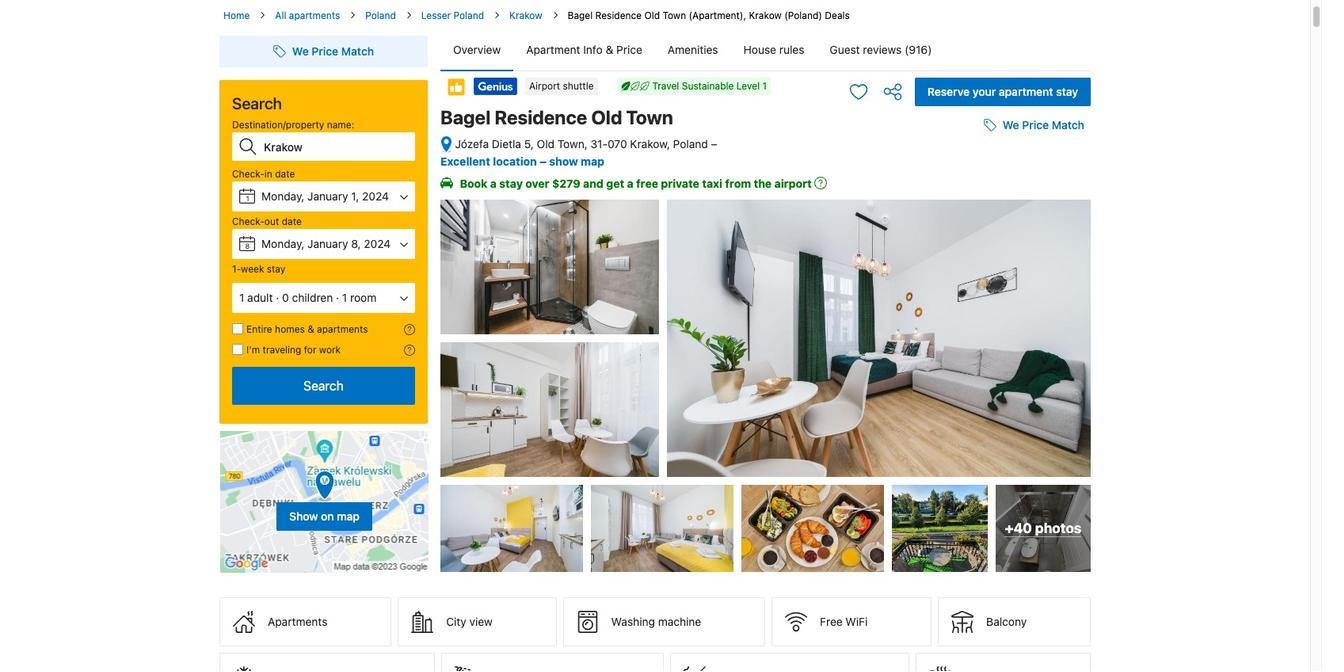 Task type: describe. For each thing, give the bounding box(es) containing it.
book
[[460, 177, 488, 190]]

machine
[[658, 615, 701, 628]]

stations.
[[918, 290, 959, 303]]

1-
[[232, 263, 241, 275]]

916
[[990, 232, 1007, 244]]

for
[[304, 344, 316, 356]]

if you select this option, we'll show you popular business travel features like breakfast, wifi and free parking. image
[[404, 345, 415, 356]]

anoop
[[915, 359, 944, 371]]

1 left adult
[[239, 291, 244, 304]]

lesser poland link
[[421, 9, 484, 23]]

8
[[245, 242, 250, 250]]

0 vertical spatial wifi
[[918, 402, 942, 415]]

1 horizontal spatial excellent
[[990, 218, 1043, 232]]

residence for bagel residence old town (apartment), krakow (poland) deals
[[595, 10, 642, 21]]

070
[[608, 137, 627, 151]]

free wifi inside button
[[820, 615, 868, 628]]

2024 for monday, january 8, 2024
[[364, 237, 391, 250]]

view
[[469, 615, 493, 628]]

search inside button
[[304, 379, 344, 393]]

entire homes & apartments
[[246, 323, 368, 335]]

check-in date
[[232, 168, 295, 180]]

house rules link
[[731, 29, 817, 71]]

apartments inside all apartments link
[[289, 10, 340, 21]]

we'll show you stays where you can have the entire place to yourself image
[[404, 324, 415, 335]]

0 vertical spatial free wifi
[[891, 402, 942, 415]]

excellent inside the józefa dietla 5, old town, 31-070 krakow, poland – excellent location – show map
[[440, 154, 490, 168]]

entire
[[246, 323, 272, 335]]

travel
[[652, 80, 679, 92]]

process.
[[898, 303, 939, 315]]

‎$279‏
[[552, 177, 580, 190]]

home
[[223, 10, 250, 21]]

city view button
[[398, 597, 557, 647]]

your
[[973, 85, 996, 98]]

2 · from the left
[[336, 291, 339, 304]]

destination/property name:
[[232, 119, 354, 131]]

search button
[[232, 367, 415, 405]]

match inside search section
[[341, 44, 374, 58]]

we inside search section
[[292, 44, 309, 58]]

date for check-in date
[[275, 168, 295, 180]]

india
[[961, 359, 983, 371]]

1 a from the left
[[490, 177, 497, 190]]

1 vertical spatial match
[[1052, 118, 1085, 132]]

guest
[[830, 43, 860, 56]]

shuttle
[[563, 80, 594, 92]]

8,
[[351, 237, 361, 250]]

rules
[[779, 43, 804, 56]]

free
[[636, 177, 658, 190]]

taxi
[[702, 177, 722, 190]]

apartment
[[526, 43, 580, 56]]

free wifi button
[[772, 597, 932, 647]]

scored 8.8 element
[[1050, 218, 1075, 243]]

monday, january 1, 2024
[[261, 189, 389, 203]]

info
[[583, 43, 603, 56]]

amenities
[[668, 43, 718, 56]]

balcony button
[[938, 597, 1091, 647]]

stay for book a stay over ‎$279‏ and get a free private taxi from the airport
[[499, 177, 523, 190]]

poland inside "lesser poland" link
[[454, 10, 484, 21]]

excellent 916 reviews
[[990, 218, 1043, 244]]

all apartments
[[275, 10, 340, 21]]

apartment info & price
[[526, 43, 642, 56]]

scored 9.5 element
[[1050, 396, 1075, 422]]

show
[[549, 154, 578, 168]]

destination/property
[[232, 119, 324, 131]]

tram
[[1013, 278, 1036, 291]]

Where are you going? field
[[257, 132, 415, 161]]

2 a from the left
[[627, 177, 634, 190]]

residence for bagel residence old town
[[495, 106, 587, 128]]

overview
[[453, 43, 501, 56]]

easy
[[962, 290, 984, 303]]

big
[[1030, 266, 1045, 278]]

town,
[[558, 137, 588, 151]]

guest reviews (916)
[[830, 43, 932, 56]]

price for we price match dropdown button to the left
[[312, 44, 338, 58]]

cozy
[[922, 266, 945, 278]]

1 horizontal spatial and
[[1010, 266, 1027, 278]]

0 vertical spatial reviews
[[863, 43, 902, 56]]

city view
[[446, 615, 493, 628]]

map inside the józefa dietla 5, old town, 31-070 krakow, poland – excellent location – show map
[[581, 154, 605, 168]]

& for apartments
[[308, 323, 314, 335]]

i'm traveling for work
[[246, 344, 341, 356]]

1 down check-in date
[[246, 194, 249, 203]]

bagel residence old town (apartment), krakow (poland) deals link
[[568, 10, 850, 21]]

old for bagel residence old town (apartment), krakow (poland) deals
[[645, 10, 660, 21]]

all apartments link
[[275, 9, 340, 23]]

poland link
[[365, 9, 396, 23]]

space.
[[937, 278, 968, 291]]

search section
[[213, 23, 434, 574]]

house
[[744, 43, 776, 56]]

very cozy place. clean and big enough space. close to tram and bus stations. easy check in process.
[[898, 266, 1056, 315]]

(916)
[[905, 43, 932, 56]]

january for 1,
[[308, 189, 348, 203]]

reserve your apartment stay button
[[915, 78, 1091, 106]]

adult
[[247, 291, 273, 304]]

previous image
[[880, 293, 890, 303]]

all
[[275, 10, 286, 21]]

old for bagel residence old town
[[591, 106, 622, 128]]

0 horizontal spatial poland
[[365, 10, 396, 21]]

if you select this option, we'll show you popular business travel features like breakfast, wifi and free parking. image
[[404, 345, 415, 356]]

click to open map view image
[[440, 135, 452, 153]]

józefa dietla 5, old town, 31-070 krakow, poland – excellent location – show map
[[440, 137, 717, 168]]

1 horizontal spatial price
[[616, 43, 642, 56]]

in inside very cozy place. clean and big enough space. close to tram and bus stations. easy check in process.
[[1019, 290, 1027, 303]]

9.5
[[1053, 402, 1071, 416]]

0 horizontal spatial search
[[232, 94, 282, 113]]

1-week stay
[[232, 263, 285, 275]]

taxi image
[[440, 178, 453, 189]]

(apartment),
[[689, 10, 746, 21]]

apartment
[[999, 85, 1053, 98]]

balcony
[[986, 615, 1027, 628]]

lesser poland
[[421, 10, 484, 21]]

name:
[[327, 119, 354, 131]]

room
[[350, 291, 377, 304]]

city
[[446, 615, 466, 628]]

washing machine button
[[563, 597, 765, 647]]

1 adult · 0 children · 1 room
[[239, 291, 377, 304]]

private
[[661, 177, 699, 190]]

2 horizontal spatial and
[[1038, 278, 1056, 291]]



Task type: locate. For each thing, give the bounding box(es) containing it.
map
[[581, 154, 605, 168], [337, 509, 360, 523]]

map down 31- on the left of the page
[[581, 154, 605, 168]]

guest reviews (916) link
[[817, 29, 945, 71]]

31-
[[591, 137, 608, 151]]

0 horizontal spatial residence
[[495, 106, 587, 128]]

2024 right 1,
[[362, 189, 389, 203]]

map inside search section
[[337, 509, 360, 523]]

0 horizontal spatial &
[[308, 323, 314, 335]]

airport
[[775, 177, 812, 190]]

1 check- from the top
[[232, 168, 265, 180]]

2024 right 8,
[[364, 237, 391, 250]]

1 vertical spatial –
[[540, 154, 547, 168]]

0 vertical spatial &
[[606, 43, 613, 56]]

stay right apartment
[[1056, 85, 1078, 98]]

0 horizontal spatial krakow
[[509, 10, 542, 21]]

deals
[[825, 10, 850, 21]]

0 horizontal spatial a
[[490, 177, 497, 190]]

0 vertical spatial 2024
[[362, 189, 389, 203]]

old up amenities link
[[645, 10, 660, 21]]

1 horizontal spatial ·
[[336, 291, 339, 304]]

1 vertical spatial we price match
[[1003, 118, 1085, 132]]

close
[[971, 278, 998, 291]]

& inside search section
[[308, 323, 314, 335]]

travel sustainable level 1
[[652, 80, 767, 92]]

in
[[265, 168, 272, 180], [1019, 290, 1027, 303]]

1 vertical spatial residence
[[495, 106, 587, 128]]

0 horizontal spatial match
[[341, 44, 374, 58]]

to
[[1001, 278, 1011, 291]]

january left 1,
[[308, 189, 348, 203]]

we'll show you stays where you can have the entire place to yourself image
[[404, 324, 415, 335]]

overview link
[[440, 29, 514, 71]]

january for 8,
[[308, 237, 348, 250]]

in inside search section
[[265, 168, 272, 180]]

1 vertical spatial excellent
[[990, 218, 1043, 232]]

1 horizontal spatial search
[[304, 379, 344, 393]]

check- for in
[[232, 168, 265, 180]]

wifi
[[918, 402, 942, 415], [846, 615, 868, 628]]

residence up 5,
[[495, 106, 587, 128]]

0 vertical spatial match
[[341, 44, 374, 58]]

excellent down józefa
[[440, 154, 490, 168]]

bagel
[[568, 10, 593, 21], [440, 106, 491, 128]]

& up for
[[308, 323, 314, 335]]

2024
[[362, 189, 389, 203], [364, 237, 391, 250]]

bagel residence old town (apartment), krakow (poland) deals
[[568, 10, 850, 21]]

price for we price match dropdown button to the right
[[1022, 118, 1049, 132]]

clean
[[979, 266, 1007, 278]]

1 monday, from the top
[[261, 189, 305, 203]]

photos
[[1035, 520, 1082, 536]]

1 vertical spatial &
[[308, 323, 314, 335]]

krakow up apartment
[[509, 10, 542, 21]]

check- up 8
[[232, 215, 265, 227]]

from
[[725, 177, 751, 190]]

2 vertical spatial old
[[537, 137, 555, 151]]

search up "destination/property"
[[232, 94, 282, 113]]

old inside the józefa dietla 5, old town, 31-070 krakow, poland – excellent location – show map
[[537, 137, 555, 151]]

town up krakow,
[[626, 106, 673, 128]]

stay for 1-week stay
[[267, 263, 285, 275]]

the
[[754, 177, 772, 190]]

1 vertical spatial wifi
[[846, 615, 868, 628]]

apartments button
[[219, 597, 392, 647]]

0 vertical spatial in
[[265, 168, 272, 180]]

we price match button down apartment
[[977, 111, 1091, 140]]

1 horizontal spatial free
[[891, 402, 915, 415]]

1 vertical spatial apartments
[[317, 323, 368, 335]]

· right children
[[336, 291, 339, 304]]

reviews inside "excellent 916 reviews"
[[1009, 232, 1043, 244]]

1 vertical spatial we price match button
[[977, 111, 1091, 140]]

0 vertical spatial excellent
[[440, 154, 490, 168]]

1 horizontal spatial residence
[[595, 10, 642, 21]]

1 horizontal spatial map
[[581, 154, 605, 168]]

stay
[[1056, 85, 1078, 98], [499, 177, 523, 190], [267, 263, 285, 275]]

& for price
[[606, 43, 613, 56]]

search down work
[[304, 379, 344, 393]]

1 horizontal spatial &
[[606, 43, 613, 56]]

date up monday, january 1, 2024
[[275, 168, 295, 180]]

1 vertical spatial we
[[1003, 118, 1019, 132]]

amenities link
[[655, 29, 731, 71]]

0
[[282, 291, 289, 304]]

1 vertical spatial stay
[[499, 177, 523, 190]]

work
[[319, 344, 341, 356]]

0 horizontal spatial map
[[337, 509, 360, 523]]

stay right week
[[267, 263, 285, 275]]

traveling
[[263, 344, 301, 356]]

excellent
[[440, 154, 490, 168], [990, 218, 1043, 232]]

place.
[[948, 266, 977, 278]]

match
[[341, 44, 374, 58], [1052, 118, 1085, 132]]

we price match button down all apartments link
[[267, 37, 380, 66]]

poland right lesser
[[454, 10, 484, 21]]

house rules
[[744, 43, 804, 56]]

next image
[[1077, 293, 1086, 303]]

1 horizontal spatial old
[[591, 106, 622, 128]]

residence up info
[[595, 10, 642, 21]]

rated excellent element
[[891, 216, 1043, 235]]

residence
[[595, 10, 642, 21], [495, 106, 587, 128]]

monday, down out
[[261, 237, 305, 250]]

bagel residence old town
[[440, 106, 673, 128]]

krakow up house
[[749, 10, 782, 21]]

book a stay over ‎$279‏ and get a free private taxi from the airport
[[460, 177, 815, 190]]

5,
[[524, 137, 534, 151]]

1 horizontal spatial bagel
[[568, 10, 593, 21]]

and left "get"
[[583, 177, 604, 190]]

2 check- from the top
[[232, 215, 265, 227]]

washing machine
[[611, 615, 701, 628]]

0 vertical spatial we
[[292, 44, 309, 58]]

reviews right 916
[[1009, 232, 1043, 244]]

1 vertical spatial monday,
[[261, 237, 305, 250]]

and right tram
[[1038, 278, 1056, 291]]

2 krakow from the left
[[749, 10, 782, 21]]

free wifi
[[891, 402, 942, 415], [820, 615, 868, 628]]

check- up "check-out date"
[[232, 168, 265, 180]]

we price match button
[[267, 37, 380, 66], [977, 111, 1091, 140]]

1 vertical spatial map
[[337, 509, 360, 523]]

stay inside button
[[1056, 85, 1078, 98]]

0 vertical spatial date
[[275, 168, 295, 180]]

bagel up apartment info & price
[[568, 10, 593, 21]]

2 horizontal spatial poland
[[673, 137, 708, 151]]

excellent location – show map button
[[440, 154, 605, 168]]

and left big
[[1010, 266, 1027, 278]]

1 horizontal spatial we price match
[[1003, 118, 1085, 132]]

on
[[321, 509, 334, 523]]

apartments
[[289, 10, 340, 21], [317, 323, 368, 335]]

1 vertical spatial in
[[1019, 290, 1027, 303]]

– left show
[[540, 154, 547, 168]]

monday, up out
[[261, 189, 305, 203]]

1 horizontal spatial in
[[1019, 290, 1027, 303]]

we down reserve your apartment stay button
[[1003, 118, 1019, 132]]

old right 5,
[[537, 137, 555, 151]]

1 horizontal spatial reviews
[[1009, 232, 1043, 244]]

1 horizontal spatial we price match button
[[977, 111, 1091, 140]]

2 vertical spatial stay
[[267, 263, 285, 275]]

0 horizontal spatial in
[[265, 168, 272, 180]]

·
[[276, 291, 279, 304], [336, 291, 339, 304]]

1 vertical spatial bagel
[[440, 106, 491, 128]]

0 vertical spatial apartments
[[289, 10, 340, 21]]

check- for out
[[232, 215, 265, 227]]

date
[[275, 168, 295, 180], [282, 215, 302, 227]]

excellent left scored 8.8 element
[[990, 218, 1043, 232]]

0 vertical spatial january
[[308, 189, 348, 203]]

valign  initial image
[[447, 78, 466, 97]]

0 vertical spatial town
[[663, 10, 686, 21]]

0 horizontal spatial ·
[[276, 291, 279, 304]]

1 horizontal spatial –
[[711, 137, 717, 151]]

– up taxi
[[711, 137, 717, 151]]

1 vertical spatial reviews
[[1009, 232, 1043, 244]]

stay inside search section
[[267, 263, 285, 275]]

check-out date
[[232, 215, 302, 227]]

1 horizontal spatial wifi
[[918, 402, 942, 415]]

0 vertical spatial we price match
[[292, 44, 374, 58]]

0 vertical spatial check-
[[232, 168, 265, 180]]

show on map
[[289, 509, 360, 523]]

level
[[737, 80, 760, 92]]

0 horizontal spatial old
[[537, 137, 555, 151]]

0 horizontal spatial excellent
[[440, 154, 490, 168]]

i'm
[[246, 344, 260, 356]]

old up 31- on the left of the page
[[591, 106, 622, 128]]

price
[[616, 43, 642, 56], [312, 44, 338, 58], [1022, 118, 1049, 132]]

monday, january 8, 2024
[[261, 237, 391, 250]]

reserve your apartment stay
[[928, 85, 1078, 98]]

free inside button
[[820, 615, 843, 628]]

1 left room
[[342, 291, 347, 304]]

0 vertical spatial residence
[[595, 10, 642, 21]]

map right "on"
[[337, 509, 360, 523]]

out
[[265, 215, 279, 227]]

1 horizontal spatial free wifi
[[891, 402, 942, 415]]

wifi inside button
[[846, 615, 868, 628]]

0 vertical spatial monday,
[[261, 189, 305, 203]]

poland right krakow,
[[673, 137, 708, 151]]

· left 0
[[276, 291, 279, 304]]

2 monday, from the top
[[261, 237, 305, 250]]

apartments
[[268, 615, 328, 628]]

we down all apartments link
[[292, 44, 309, 58]]

airport
[[529, 80, 560, 92]]

town up the amenities
[[663, 10, 686, 21]]

1 january from the top
[[308, 189, 348, 203]]

2 horizontal spatial old
[[645, 10, 660, 21]]

0 horizontal spatial wifi
[[846, 615, 868, 628]]

1 horizontal spatial match
[[1052, 118, 1085, 132]]

january left 8,
[[308, 237, 348, 250]]

0 vertical spatial bagel
[[568, 10, 593, 21]]

1 horizontal spatial we
[[1003, 118, 1019, 132]]

1 vertical spatial 2024
[[364, 237, 391, 250]]

poland left lesser
[[365, 10, 396, 21]]

0 vertical spatial –
[[711, 137, 717, 151]]

poland inside the józefa dietla 5, old town, 31-070 krakow, poland – excellent location – show map
[[673, 137, 708, 151]]

we price match inside search section
[[292, 44, 374, 58]]

get
[[606, 177, 624, 190]]

poland
[[365, 10, 396, 21], [454, 10, 484, 21], [673, 137, 708, 151]]

1 vertical spatial check-
[[232, 215, 265, 227]]

reviews left (916)
[[863, 43, 902, 56]]

0 horizontal spatial stay
[[267, 263, 285, 275]]

price down all apartments link
[[312, 44, 338, 58]]

krakow,
[[630, 137, 670, 151]]

0 horizontal spatial and
[[583, 177, 604, 190]]

date right out
[[282, 215, 302, 227]]

homes
[[275, 323, 305, 335]]

0 horizontal spatial free
[[820, 615, 843, 628]]

+40
[[1005, 520, 1032, 536]]

bagel up józefa
[[440, 106, 491, 128]]

town for bagel residence old town (apartment), krakow (poland) deals
[[663, 10, 686, 21]]

0 horizontal spatial reviews
[[863, 43, 902, 56]]

in up "check-out date"
[[265, 168, 272, 180]]

0 vertical spatial we price match button
[[267, 37, 380, 66]]

1 · from the left
[[276, 291, 279, 304]]

1 horizontal spatial krakow
[[749, 10, 782, 21]]

we price match down all apartments link
[[292, 44, 374, 58]]

0 horizontal spatial we
[[292, 44, 309, 58]]

1 horizontal spatial a
[[627, 177, 634, 190]]

1 adult · 0 children · 1 room button
[[232, 283, 415, 313]]

a
[[490, 177, 497, 190], [627, 177, 634, 190]]

2 horizontal spatial price
[[1022, 118, 1049, 132]]

we price match down apartment
[[1003, 118, 1085, 132]]

1 horizontal spatial stay
[[499, 177, 523, 190]]

price inside search section
[[312, 44, 338, 58]]

& right info
[[606, 43, 613, 56]]

2 january from the top
[[308, 237, 348, 250]]

bagel for bagel residence old town (apartment), krakow (poland) deals
[[568, 10, 593, 21]]

1 right level
[[763, 80, 767, 92]]

bagel for bagel residence old town
[[440, 106, 491, 128]]

reserve
[[928, 85, 970, 98]]

in right the to
[[1019, 290, 1027, 303]]

1 vertical spatial old
[[591, 106, 622, 128]]

1 vertical spatial january
[[308, 237, 348, 250]]

over
[[526, 177, 549, 190]]

0 vertical spatial search
[[232, 94, 282, 113]]

check-
[[232, 168, 265, 180], [232, 215, 265, 227]]

1
[[763, 80, 767, 92], [246, 194, 249, 203], [239, 291, 244, 304], [342, 291, 347, 304]]

0 horizontal spatial free wifi
[[820, 615, 868, 628]]

0 horizontal spatial we price match button
[[267, 37, 380, 66]]

0 vertical spatial map
[[581, 154, 605, 168]]

2 horizontal spatial stay
[[1056, 85, 1078, 98]]

(poland)
[[785, 10, 822, 21]]

0 vertical spatial old
[[645, 10, 660, 21]]

apartments inside search section
[[317, 323, 368, 335]]

children
[[292, 291, 333, 304]]

apartments up work
[[317, 323, 368, 335]]

0 horizontal spatial bagel
[[440, 106, 491, 128]]

price down apartment
[[1022, 118, 1049, 132]]

town for bagel residence old town
[[626, 106, 673, 128]]

1 vertical spatial free wifi
[[820, 615, 868, 628]]

match down apartment
[[1052, 118, 1085, 132]]

monday, for monday, january 8, 2024
[[261, 237, 305, 250]]

1 krakow from the left
[[509, 10, 542, 21]]

2024 for monday, january 1, 2024
[[362, 189, 389, 203]]

monday, for monday, january 1, 2024
[[261, 189, 305, 203]]

date for check-out date
[[282, 215, 302, 227]]

show
[[289, 509, 318, 523]]

search
[[232, 94, 282, 113], [304, 379, 344, 393]]

+40 photos link
[[996, 485, 1091, 572]]

+40 photos
[[1005, 520, 1082, 536]]

price right info
[[616, 43, 642, 56]]

apartments right all
[[289, 10, 340, 21]]

0 horizontal spatial we price match
[[292, 44, 374, 58]]

a right "get"
[[627, 177, 634, 190]]

location
[[493, 154, 537, 168]]

match down poland link
[[341, 44, 374, 58]]

a right book
[[490, 177, 497, 190]]

1 vertical spatial town
[[626, 106, 673, 128]]

1,
[[351, 189, 359, 203]]

1 vertical spatial search
[[304, 379, 344, 393]]

enough
[[898, 278, 934, 291]]

8.8
[[1053, 224, 1072, 238]]

0 vertical spatial stay
[[1056, 85, 1078, 98]]

stay down location
[[499, 177, 523, 190]]

0 vertical spatial free
[[891, 402, 915, 415]]

1 horizontal spatial poland
[[454, 10, 484, 21]]



Task type: vqa. For each thing, say whether or not it's contained in the screenshot.
the Search button
yes



